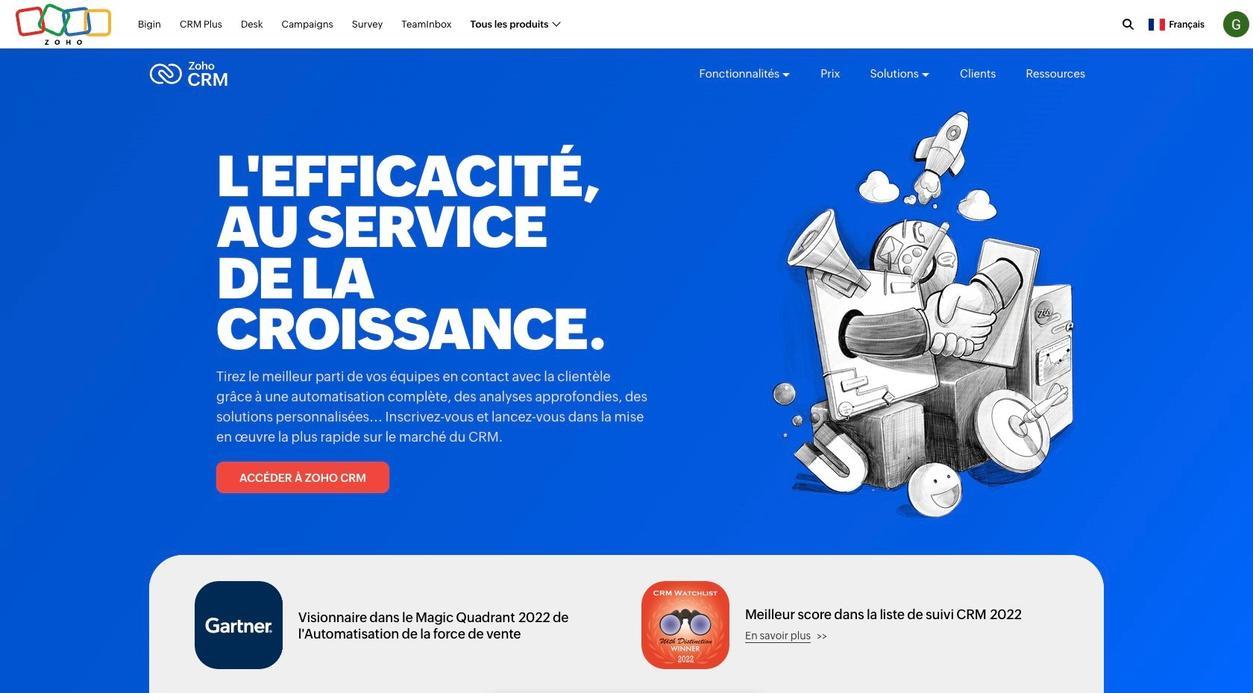 Task type: vqa. For each thing, say whether or not it's contained in the screenshot.
Zoho enterprise Logo
no



Task type: locate. For each thing, give the bounding box(es) containing it.
zoho crm logo image
[[149, 57, 228, 90]]



Task type: describe. For each thing, give the bounding box(es) containing it.
gary orlando image
[[1224, 11, 1250, 37]]

bannière page d'accueil crm image
[[739, 110, 1078, 538]]



